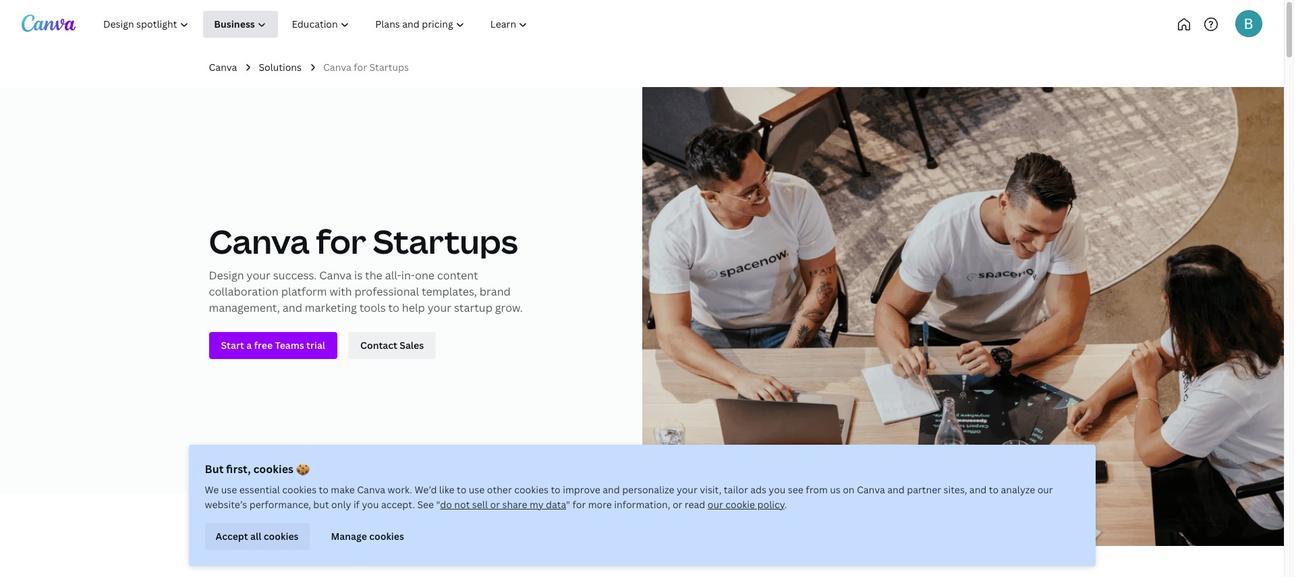Task type: vqa. For each thing, say whether or not it's contained in the screenshot.
Manage cookies button
yes



Task type: locate. For each thing, give the bounding box(es) containing it.
all-
[[385, 268, 401, 283]]

essential
[[240, 483, 280, 496]]

0 vertical spatial your
[[247, 268, 271, 283]]

0 horizontal spatial use
[[221, 483, 237, 496]]

0 horizontal spatial or
[[490, 498, 500, 511]]

design
[[209, 268, 244, 283]]

analyze
[[1001, 483, 1036, 496]]

1 " from the left
[[436, 498, 440, 511]]

use up sell
[[469, 483, 485, 496]]

your up collaboration
[[247, 268, 271, 283]]

and right sites,
[[970, 483, 987, 496]]

our right analyze on the right of page
[[1038, 483, 1054, 496]]

the
[[365, 268, 383, 283]]

sell
[[472, 498, 488, 511]]

" down improve
[[566, 498, 571, 511]]

1 horizontal spatial or
[[673, 498, 683, 511]]

you
[[769, 483, 786, 496], [362, 498, 379, 511]]

1 vertical spatial startups
[[373, 220, 518, 264]]

only
[[332, 498, 351, 511]]

other
[[487, 483, 512, 496]]

information,
[[615, 498, 671, 511]]

for down top level navigation element
[[354, 61, 367, 74]]

1 horizontal spatial you
[[769, 483, 786, 496]]

1 vertical spatial our
[[708, 498, 724, 511]]

management,
[[209, 301, 280, 316]]

" right the see
[[436, 498, 440, 511]]

like
[[439, 483, 455, 496]]

canva
[[209, 61, 237, 74], [323, 61, 352, 74], [209, 220, 310, 264], [320, 268, 352, 283], [357, 483, 386, 496], [857, 483, 886, 496]]

for inside canva for startups design your success. canva is the all-in-one content collaboration platform with professional templates, brand management, and marketing tools to help your startup grow.
[[316, 220, 367, 264]]

1 horizontal spatial your
[[428, 301, 452, 316]]

to right like
[[457, 483, 467, 496]]

1 horizontal spatial "
[[566, 498, 571, 511]]

help
[[402, 301, 425, 316]]

cookies up "essential"
[[253, 462, 294, 477]]

1 use from the left
[[221, 483, 237, 496]]

canva left "solutions" at top left
[[209, 61, 237, 74]]

2 " from the left
[[566, 498, 571, 511]]

0 vertical spatial startups
[[370, 61, 409, 74]]

startups for canva for startups
[[370, 61, 409, 74]]

solutions link
[[259, 60, 302, 75]]

1 horizontal spatial use
[[469, 483, 485, 496]]

1 vertical spatial you
[[362, 498, 379, 511]]

platform
[[281, 284, 327, 299]]

startups for canva for startups design your success. canva is the all-in-one content collaboration platform with professional templates, brand management, and marketing tools to help your startup grow.
[[373, 220, 518, 264]]

website's
[[205, 498, 247, 511]]

your
[[247, 268, 271, 283], [428, 301, 452, 316], [677, 483, 698, 496]]

if
[[354, 498, 360, 511]]

see
[[788, 483, 804, 496]]

0 vertical spatial our
[[1038, 483, 1054, 496]]

0 horizontal spatial your
[[247, 268, 271, 283]]

do
[[440, 498, 452, 511]]

you up policy
[[769, 483, 786, 496]]

startups
[[370, 61, 409, 74], [373, 220, 518, 264]]

startups down top level navigation element
[[370, 61, 409, 74]]

to down professional
[[389, 301, 400, 316]]

your up read
[[677, 483, 698, 496]]

0 vertical spatial you
[[769, 483, 786, 496]]

0 horizontal spatial you
[[362, 498, 379, 511]]

1 horizontal spatial our
[[1038, 483, 1054, 496]]

0 horizontal spatial our
[[708, 498, 724, 511]]

we'd
[[415, 483, 437, 496]]

first,
[[226, 462, 251, 477]]

you right if
[[362, 498, 379, 511]]

your down templates,
[[428, 301, 452, 316]]

"
[[436, 498, 440, 511], [566, 498, 571, 511]]

for down improve
[[573, 498, 586, 511]]

cookies
[[253, 462, 294, 477], [282, 483, 317, 496], [515, 483, 549, 496], [264, 530, 299, 543], [369, 530, 404, 543]]

2 vertical spatial your
[[677, 483, 698, 496]]

and
[[283, 301, 302, 316], [603, 483, 620, 496], [888, 483, 905, 496], [970, 483, 987, 496]]

to
[[389, 301, 400, 316], [319, 483, 329, 496], [457, 483, 467, 496], [551, 483, 561, 496], [990, 483, 999, 496]]

use
[[221, 483, 237, 496], [469, 483, 485, 496]]

canva right on
[[857, 483, 886, 496]]

templates,
[[422, 284, 477, 299]]

and inside canva for startups design your success. canva is the all-in-one content collaboration platform with professional templates, brand management, and marketing tools to help your startup grow.
[[283, 301, 302, 316]]

do not sell or share my data link
[[440, 498, 566, 511]]

accept.
[[381, 498, 415, 511]]

for up is
[[316, 220, 367, 264]]

or right sell
[[490, 498, 500, 511]]

our
[[1038, 483, 1054, 496], [708, 498, 724, 511]]

canva up design
[[209, 220, 310, 264]]

or
[[490, 498, 500, 511], [673, 498, 683, 511]]

read
[[685, 498, 706, 511]]

2 horizontal spatial your
[[677, 483, 698, 496]]

2 vertical spatial for
[[573, 498, 586, 511]]

manage
[[331, 530, 367, 543]]

to up "but"
[[319, 483, 329, 496]]

not
[[455, 498, 470, 511]]

accept all cookies
[[216, 530, 299, 543]]

performance,
[[250, 498, 311, 511]]

0 horizontal spatial "
[[436, 498, 440, 511]]

from
[[806, 483, 828, 496]]

use up website's
[[221, 483, 237, 496]]

for
[[354, 61, 367, 74], [316, 220, 367, 264], [573, 498, 586, 511]]

0 vertical spatial for
[[354, 61, 367, 74]]

professional
[[355, 284, 419, 299]]

startups up content
[[373, 220, 518, 264]]

data
[[546, 498, 566, 511]]

our down visit,
[[708, 498, 724, 511]]

more
[[588, 498, 612, 511]]

cookies down accept.
[[369, 530, 404, 543]]

2 or from the left
[[673, 498, 683, 511]]

🍪
[[296, 462, 310, 477]]

" inside we use essential cookies to make canva work. we'd like to use other cookies to improve and personalize your visit, tailor ads you see from us on canva and partner sites, and to analyze our website's performance, but only if you accept. see "
[[436, 498, 440, 511]]

make
[[331, 483, 355, 496]]

personalize
[[623, 483, 675, 496]]

.
[[785, 498, 787, 511]]

improve
[[563, 483, 601, 496]]

tools
[[360, 301, 386, 316]]

1 vertical spatial for
[[316, 220, 367, 264]]

to up data
[[551, 483, 561, 496]]

startups inside canva for startups design your success. canva is the all-in-one content collaboration platform with professional templates, brand management, and marketing tools to help your startup grow.
[[373, 220, 518, 264]]

and down platform
[[283, 301, 302, 316]]

my
[[530, 498, 544, 511]]

or left read
[[673, 498, 683, 511]]

is
[[354, 268, 363, 283]]

cookie
[[726, 498, 756, 511]]



Task type: describe. For each thing, give the bounding box(es) containing it.
your inside we use essential cookies to make canva work. we'd like to use other cookies to improve and personalize your visit, tailor ads you see from us on canva and partner sites, and to analyze our website's performance, but only if you accept. see "
[[677, 483, 698, 496]]

manage cookies button
[[320, 523, 415, 550]]

ads
[[751, 483, 767, 496]]

to left analyze on the right of page
[[990, 483, 999, 496]]

we use essential cookies to make canva work. we'd like to use other cookies to improve and personalize your visit, tailor ads you see from us on canva and partner sites, and to analyze our website's performance, but only if you accept. see "
[[205, 483, 1054, 511]]

our cookie policy link
[[708, 498, 785, 511]]

see
[[418, 498, 434, 511]]

we
[[205, 483, 219, 496]]

cookies right all
[[264, 530, 299, 543]]

solutions
[[259, 61, 302, 74]]

one
[[415, 268, 435, 283]]

cookies down 🍪
[[282, 483, 317, 496]]

canva for startups
[[323, 61, 409, 74]]

tailor
[[724, 483, 748, 496]]

canva up with
[[320, 268, 352, 283]]

canva for startups design your success. canva is the all-in-one content collaboration platform with professional templates, brand management, and marketing tools to help your startup grow.
[[209, 220, 523, 316]]

accept all cookies button
[[205, 523, 310, 550]]

partner
[[907, 483, 942, 496]]

our inside we use essential cookies to make canva work. we'd like to use other cookies to improve and personalize your visit, tailor ads you see from us on canva and partner sites, and to analyze our website's performance, but only if you accept. see "
[[1038, 483, 1054, 496]]

visit,
[[700, 483, 722, 496]]

startup
[[454, 301, 493, 316]]

brand
[[480, 284, 511, 299]]

canva link
[[209, 60, 237, 75]]

1 vertical spatial your
[[428, 301, 452, 316]]

sites,
[[944, 483, 968, 496]]

canva up if
[[357, 483, 386, 496]]

and up do not sell or share my data " for more information, or read our cookie policy .
[[603, 483, 620, 496]]

work.
[[388, 483, 413, 496]]

manage cookies
[[331, 530, 404, 543]]

content
[[437, 268, 478, 283]]

all
[[250, 530, 262, 543]]

and left partner
[[888, 483, 905, 496]]

to inside canva for startups design your success. canva is the all-in-one content collaboration platform with professional templates, brand management, and marketing tools to help your startup grow.
[[389, 301, 400, 316]]

grow.
[[495, 301, 523, 316]]

accept
[[216, 530, 248, 543]]

success.
[[273, 268, 317, 283]]

top level navigation element
[[92, 11, 586, 38]]

canva down top level navigation element
[[323, 61, 352, 74]]

cookies up 'my'
[[515, 483, 549, 496]]

for for canva for startups design your success. canva is the all-in-one content collaboration platform with professional templates, brand management, and marketing tools to help your startup grow.
[[316, 220, 367, 264]]

with
[[330, 284, 352, 299]]

us
[[831, 483, 841, 496]]

but
[[205, 462, 224, 477]]

in-
[[401, 268, 415, 283]]

policy
[[758, 498, 785, 511]]

1 or from the left
[[490, 498, 500, 511]]

share
[[503, 498, 528, 511]]

on
[[843, 483, 855, 496]]

for for canva for startups
[[354, 61, 367, 74]]

spacenow enterprise and pro t shirts print 009 1.ad224d04 image
[[642, 87, 1285, 546]]

2 use from the left
[[469, 483, 485, 496]]

but
[[313, 498, 329, 511]]

do not sell or share my data " for more information, or read our cookie policy .
[[440, 498, 787, 511]]

marketing
[[305, 301, 357, 316]]

collaboration
[[209, 284, 279, 299]]

but first, cookies 🍪
[[205, 462, 310, 477]]



